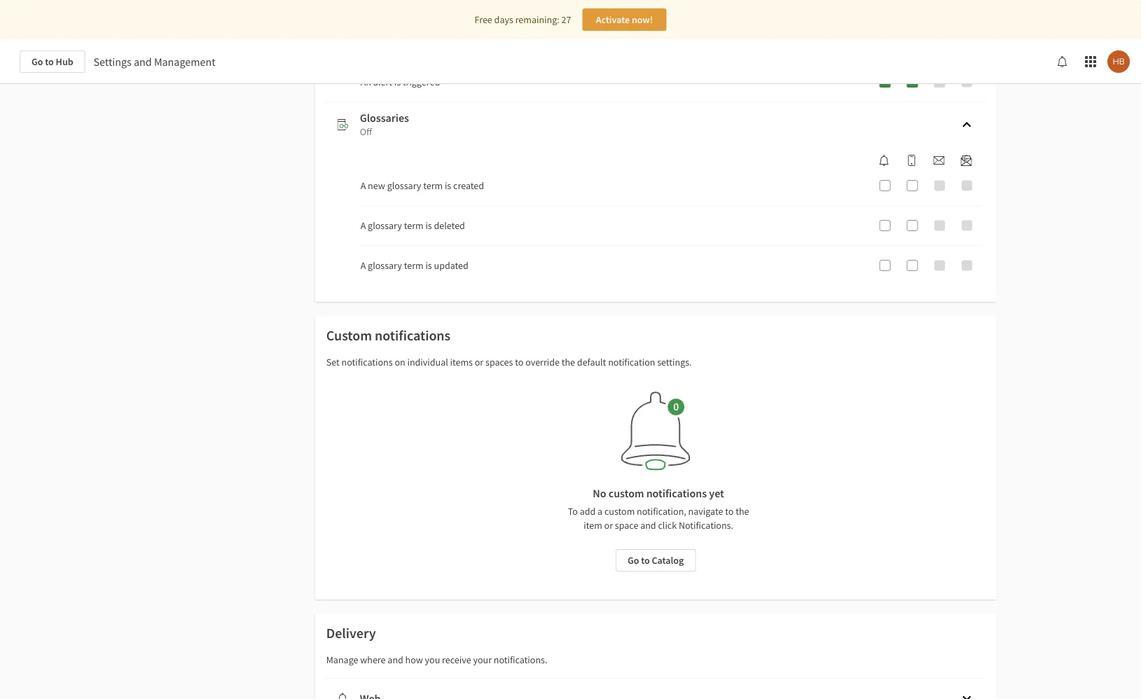 Task type: locate. For each thing, give the bounding box(es) containing it.
notifications.
[[679, 519, 734, 532]]

notifications sent to your email image
[[934, 155, 945, 166]]

remaining:
[[516, 13, 560, 26]]

a for a new glossary term is created
[[361, 179, 366, 192]]

go left catalog
[[628, 555, 640, 567]]

delivery
[[326, 625, 376, 643]]

notification,
[[637, 505, 687, 518]]

a down a glossary term is deleted
[[361, 259, 366, 272]]

term left created
[[424, 179, 443, 192]]

2 horizontal spatial and
[[641, 519, 657, 532]]

notifications for custom
[[375, 327, 451, 345]]

a
[[361, 179, 366, 192], [361, 219, 366, 232], [361, 259, 366, 272]]

notifications
[[375, 327, 451, 345], [342, 356, 393, 369], [647, 487, 707, 501]]

a left new
[[361, 179, 366, 192]]

notifications.
[[494, 654, 548, 667]]

manage
[[326, 654, 359, 667]]

go left hub on the left top of page
[[32, 55, 43, 68]]

custom notifications
[[326, 327, 451, 345]]

go
[[32, 55, 43, 68], [628, 555, 640, 567]]

3 a from the top
[[361, 259, 366, 272]]

or
[[475, 356, 484, 369], [605, 519, 613, 532]]

the
[[562, 356, 576, 369], [736, 505, 750, 518]]

notifications bundled in a daily email digest image
[[961, 155, 973, 166]]

or right item
[[605, 519, 613, 532]]

1 horizontal spatial and
[[388, 654, 404, 667]]

2 vertical spatial and
[[388, 654, 404, 667]]

1 vertical spatial custom
[[605, 505, 635, 518]]

0 vertical spatial notifications
[[375, 327, 451, 345]]

notifications sent to your email element
[[929, 155, 951, 166]]

1 vertical spatial the
[[736, 505, 750, 518]]

updated
[[434, 259, 469, 272]]

go for go to hub
[[32, 55, 43, 68]]

triggered
[[403, 76, 440, 88]]

0 horizontal spatial or
[[475, 356, 484, 369]]

term for updated
[[404, 259, 424, 272]]

set notifications on individual items or spaces to override the default notification settings.
[[326, 356, 692, 369]]

how
[[406, 654, 423, 667]]

alert
[[373, 76, 393, 88]]

activate now!
[[596, 13, 654, 26]]

glossary right new
[[387, 179, 422, 192]]

deleted
[[434, 219, 465, 232]]

0 vertical spatial custom
[[609, 487, 645, 501]]

where
[[361, 654, 386, 667]]

and right settings
[[134, 55, 152, 69]]

0 horizontal spatial go
[[32, 55, 43, 68]]

notification
[[609, 356, 656, 369]]

0 vertical spatial and
[[134, 55, 152, 69]]

glossary down a glossary term is deleted
[[368, 259, 402, 272]]

or right items
[[475, 356, 484, 369]]

go inside button
[[628, 555, 640, 567]]

term
[[424, 179, 443, 192], [404, 219, 424, 232], [404, 259, 424, 272]]

to
[[45, 55, 54, 68], [515, 356, 524, 369], [726, 505, 734, 518], [642, 555, 650, 567]]

1 vertical spatial term
[[404, 219, 424, 232]]

notifications down custom
[[342, 356, 393, 369]]

a up a glossary term is updated
[[361, 219, 366, 232]]

1 vertical spatial or
[[605, 519, 613, 532]]

glossary for a glossary term is updated
[[368, 259, 402, 272]]

off
[[360, 125, 372, 138]]

is left deleted
[[426, 219, 432, 232]]

to right "navigate" at the right bottom of the page
[[726, 505, 734, 518]]

1 horizontal spatial the
[[736, 505, 750, 518]]

and left how
[[388, 654, 404, 667]]

0 horizontal spatial and
[[134, 55, 152, 69]]

0 vertical spatial the
[[562, 356, 576, 369]]

is left updated
[[426, 259, 432, 272]]

to left catalog
[[642, 555, 650, 567]]

is
[[394, 76, 401, 88], [445, 179, 452, 192], [426, 219, 432, 232], [426, 259, 432, 272]]

2 vertical spatial term
[[404, 259, 424, 272]]

2 vertical spatial notifications
[[647, 487, 707, 501]]

0 vertical spatial a
[[361, 179, 366, 192]]

and inside no custom notifications yet to add a custom notification, navigate to the item or space and click notifications.
[[641, 519, 657, 532]]

glossary for a glossary term is deleted
[[368, 219, 402, 232]]

1 vertical spatial glossary
[[368, 219, 402, 232]]

glossaries off
[[360, 111, 409, 138]]

main content containing custom notifications
[[0, 0, 1142, 700]]

override
[[526, 356, 560, 369]]

settings
[[94, 55, 132, 69]]

0 vertical spatial go
[[32, 55, 43, 68]]

howard brown image
[[1108, 50, 1131, 73]]

1 horizontal spatial or
[[605, 519, 613, 532]]

glossaries
[[360, 111, 409, 125]]

click
[[659, 519, 677, 532]]

glossary
[[387, 179, 422, 192], [368, 219, 402, 232], [368, 259, 402, 272]]

2 a from the top
[[361, 219, 366, 232]]

item
[[584, 519, 603, 532]]

2 vertical spatial glossary
[[368, 259, 402, 272]]

go to catalog button
[[616, 550, 696, 572]]

1 vertical spatial go
[[628, 555, 640, 567]]

and left click
[[641, 519, 657, 532]]

navigate
[[689, 505, 724, 518]]

settings and management
[[94, 55, 216, 69]]

notifications for set
[[342, 356, 393, 369]]

1 vertical spatial and
[[641, 519, 657, 532]]

custom
[[609, 487, 645, 501], [605, 505, 635, 518]]

an alert is triggered
[[361, 76, 440, 88]]

activate now! link
[[583, 8, 667, 31]]

the right "navigate" at the right bottom of the page
[[736, 505, 750, 518]]

to inside no custom notifications yet to add a custom notification, navigate to the item or space and click notifications.
[[726, 505, 734, 518]]

free days remaining: 27
[[475, 13, 572, 26]]

new
[[368, 179, 385, 192]]

term left updated
[[404, 259, 424, 272]]

catalog
[[652, 555, 684, 567]]

manage where and how you receive your notifications.
[[326, 654, 548, 667]]

created
[[454, 179, 484, 192]]

notifications up notification,
[[647, 487, 707, 501]]

1 a from the top
[[361, 179, 366, 192]]

2 vertical spatial a
[[361, 259, 366, 272]]

1 vertical spatial notifications
[[342, 356, 393, 369]]

your
[[474, 654, 492, 667]]

term left deleted
[[404, 219, 424, 232]]

custom
[[326, 327, 372, 345]]

a new glossary term is created
[[361, 179, 484, 192]]

notifications bundled in a daily email digest element
[[956, 155, 978, 166]]

a for a glossary term is updated
[[361, 259, 366, 272]]

go to hub link
[[20, 50, 85, 73]]

to left hub on the left top of page
[[45, 55, 54, 68]]

a
[[598, 505, 603, 518]]

notifications up on
[[375, 327, 451, 345]]

custom right no
[[609, 487, 645, 501]]

0 horizontal spatial the
[[562, 356, 576, 369]]

to right spaces on the bottom of the page
[[515, 356, 524, 369]]

1 vertical spatial a
[[361, 219, 366, 232]]

and
[[134, 55, 152, 69], [641, 519, 657, 532], [388, 654, 404, 667]]

0 vertical spatial or
[[475, 356, 484, 369]]

or inside no custom notifications yet to add a custom notification, navigate to the item or space and click notifications.
[[605, 519, 613, 532]]

notifications when using qlik sense in a browser image
[[879, 155, 891, 166]]

1 horizontal spatial go
[[628, 555, 640, 567]]

the left default
[[562, 356, 576, 369]]

settings.
[[658, 356, 692, 369]]

glossary down new
[[368, 219, 402, 232]]

push notifications in qlik sense mobile image
[[907, 155, 918, 166]]

custom up "space"
[[605, 505, 635, 518]]

main content
[[0, 0, 1142, 700]]



Task type: vqa. For each thing, say whether or not it's contained in the screenshot.
the rightmost the all
no



Task type: describe. For each thing, give the bounding box(es) containing it.
no
[[593, 487, 607, 501]]

the inside no custom notifications yet to add a custom notification, navigate to the item or space and click notifications.
[[736, 505, 750, 518]]

spaces
[[486, 356, 513, 369]]

notifications when using qlik sense in a browser element
[[874, 155, 896, 166]]

now!
[[632, 13, 654, 26]]

activate
[[596, 13, 630, 26]]

term for deleted
[[404, 219, 424, 232]]

management
[[154, 55, 216, 69]]

free
[[475, 13, 493, 26]]

0 vertical spatial glossary
[[387, 179, 422, 192]]

an
[[361, 76, 372, 88]]

push notifications in qlik sense mobile element
[[901, 155, 924, 166]]

notifications inside no custom notifications yet to add a custom notification, navigate to the item or space and click notifications.
[[647, 487, 707, 501]]

go to catalog
[[628, 555, 684, 567]]

is right alert
[[394, 76, 401, 88]]

to inside button
[[642, 555, 650, 567]]

set
[[326, 356, 340, 369]]

hub
[[56, 55, 73, 68]]

items
[[450, 356, 473, 369]]

on
[[395, 356, 406, 369]]

is left created
[[445, 179, 452, 192]]

default
[[578, 356, 607, 369]]

a glossary term is deleted
[[361, 219, 465, 232]]

go to hub
[[32, 55, 73, 68]]

space
[[615, 519, 639, 532]]

individual
[[408, 356, 449, 369]]

27
[[562, 13, 572, 26]]

a glossary term is updated
[[361, 259, 469, 272]]

go for go to catalog
[[628, 555, 640, 567]]

days
[[495, 13, 514, 26]]

no custom notifications yet to add a custom notification, navigate to the item or space and click notifications.
[[568, 487, 750, 532]]

add
[[580, 505, 596, 518]]

to
[[568, 505, 578, 518]]

you
[[425, 654, 440, 667]]

yet
[[710, 487, 725, 501]]

a for a glossary term is deleted
[[361, 219, 366, 232]]

receive
[[442, 654, 472, 667]]

0 vertical spatial term
[[424, 179, 443, 192]]



